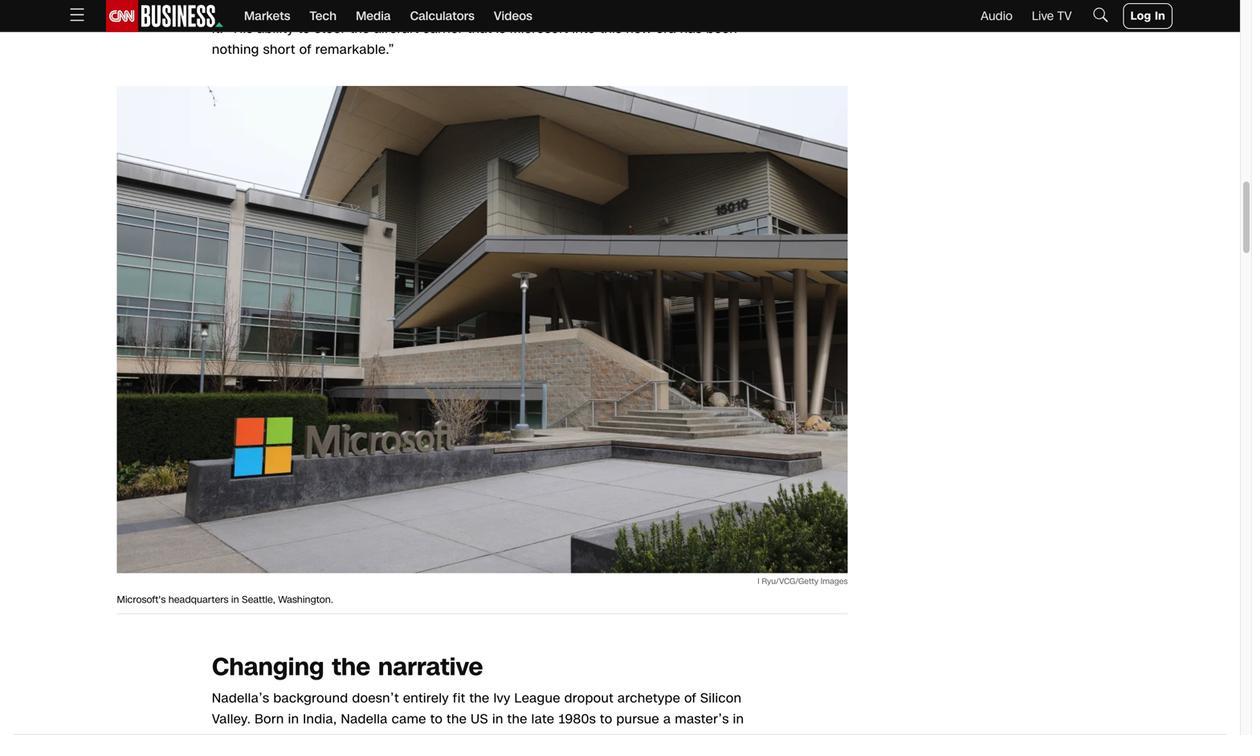 Task type: locate. For each thing, give the bounding box(es) containing it.
the up remarkable."
[[350, 20, 370, 38]]

in down silicon
[[733, 711, 744, 729]]

ryu/vcg/getty
[[762, 576, 819, 587]]

media link
[[356, 0, 391, 32]]

a inside changing the narrative nadella's background doesn't entirely fit the ivy league dropout archetype of silicon valley. born in india, nadella came to the us in the late 1980s to pursue a master's in computer science at the university of wisconsin-milwaukee, later receiving an m
[[664, 711, 671, 729]]

era
[[656, 20, 676, 38]]

into
[[572, 20, 596, 38]]

0 vertical spatial a
[[290, 0, 298, 17]]

computer
[[212, 731, 272, 735]]

nothing
[[212, 41, 259, 59]]

is
[[496, 20, 506, 38]]

0 horizontal spatial of
[[300, 41, 311, 59]]

nadella
[[341, 711, 388, 729]]

of inside as gil luria, a senior research analyst at wealth management firm da davidson, puts it: "his ability to steer the aircraft carrier that is microsoft into this new era has been nothing short of remarkable."
[[300, 41, 311, 59]]

a
[[290, 0, 298, 17], [664, 711, 671, 729]]

the down nadella
[[345, 731, 365, 735]]

new
[[626, 20, 652, 38]]

headquarters
[[168, 593, 229, 607]]

1 horizontal spatial of
[[433, 731, 445, 735]]

open menu icon image
[[67, 5, 87, 24]]

of right short
[[300, 41, 311, 59]]

0 horizontal spatial at
[[328, 731, 341, 735]]

to
[[298, 20, 311, 38], [430, 711, 443, 729], [600, 711, 613, 729]]

da
[[628, 0, 645, 17]]

that
[[467, 20, 492, 38]]

0 vertical spatial of
[[300, 41, 311, 59]]

0 horizontal spatial to
[[298, 20, 311, 38]]

of up master's at the bottom of the page
[[685, 690, 697, 708]]

1 vertical spatial at
[[328, 731, 341, 735]]

valley.
[[212, 711, 251, 729]]

to up "later"
[[600, 711, 613, 729]]

a right luria,
[[290, 0, 298, 17]]

came
[[392, 711, 427, 729]]

as gil luria, a senior research analyst at wealth management firm da davidson, puts it: "his ability to steer the aircraft carrier that is microsoft into this new era has been nothing short of remarkable."
[[212, 0, 741, 59]]

search icon image
[[1092, 5, 1111, 24]]

doesn't
[[352, 690, 399, 708]]

been
[[706, 20, 738, 38]]

carrier
[[423, 20, 464, 38]]

aircraft
[[374, 20, 419, 38]]

"his
[[228, 20, 253, 38]]

microsoft's
[[117, 593, 166, 607]]

nadella's
[[212, 690, 270, 708]]

2 horizontal spatial of
[[685, 690, 697, 708]]

research
[[344, 0, 398, 17]]

ability
[[257, 20, 294, 38]]

to down the entirely
[[430, 711, 443, 729]]

at up carrier
[[451, 0, 463, 17]]

archetype
[[618, 690, 681, 708]]

of
[[300, 41, 311, 59], [685, 690, 697, 708], [433, 731, 445, 735]]

the up doesn't
[[332, 651, 371, 684]]

1 horizontal spatial a
[[664, 711, 671, 729]]

davidson,
[[649, 0, 710, 17]]

1 vertical spatial a
[[664, 711, 671, 729]]

videos
[[494, 8, 533, 25]]

audio link
[[981, 8, 1013, 25]]

dropout
[[565, 690, 614, 708]]

changing
[[212, 651, 324, 684]]

images
[[821, 576, 848, 587]]

markets
[[244, 8, 290, 25]]

live tv link
[[1032, 8, 1072, 25]]

a up the receiving
[[664, 711, 671, 729]]

to left steer
[[298, 20, 311, 38]]

of down the entirely
[[433, 731, 445, 735]]

1 horizontal spatial at
[[451, 0, 463, 17]]

0 vertical spatial at
[[451, 0, 463, 17]]

washington.
[[278, 593, 333, 607]]

league
[[515, 690, 561, 708]]

0 horizontal spatial a
[[290, 0, 298, 17]]

in
[[231, 593, 239, 607], [288, 711, 299, 729], [493, 711, 504, 729], [733, 711, 744, 729]]

late
[[532, 711, 555, 729]]

the
[[350, 20, 370, 38], [332, 651, 371, 684], [470, 690, 490, 708], [447, 711, 467, 729], [508, 711, 528, 729], [345, 731, 365, 735]]

at inside changing the narrative nadella's background doesn't entirely fit the ivy league dropout archetype of silicon valley. born in india, nadella came to the us in the late 1980s to pursue a master's in computer science at the university of wisconsin-milwaukee, later receiving an m
[[328, 731, 341, 735]]

tech link
[[310, 0, 337, 32]]

wealth
[[467, 0, 508, 17]]

log in
[[1131, 8, 1166, 24]]

at
[[451, 0, 463, 17], [328, 731, 341, 735]]

short
[[263, 41, 296, 59]]

a inside as gil luria, a senior research analyst at wealth management firm da davidson, puts it: "his ability to steer the aircraft carrier that is microsoft into this new era has been nothing short of remarkable."
[[290, 0, 298, 17]]

fit
[[453, 690, 466, 708]]

at down india,
[[328, 731, 341, 735]]

the down fit
[[447, 711, 467, 729]]

1 horizontal spatial to
[[430, 711, 443, 729]]

2 horizontal spatial to
[[600, 711, 613, 729]]

management
[[512, 0, 595, 17]]



Task type: describe. For each thing, give the bounding box(es) containing it.
the right fit
[[470, 690, 490, 708]]

later
[[592, 731, 620, 735]]

microsoft's headquarters in seattle, washington.
[[117, 593, 333, 607]]

at inside as gil luria, a senior research analyst at wealth management firm da davidson, puts it: "his ability to steer the aircraft carrier that is microsoft into this new era has been nothing short of remarkable."
[[451, 0, 463, 17]]

in left seattle,
[[231, 593, 239, 607]]

1 vertical spatial of
[[685, 690, 697, 708]]

steer
[[315, 20, 346, 38]]

it:
[[212, 20, 224, 38]]

seattle,
[[242, 593, 275, 607]]

calculators link
[[410, 0, 475, 32]]

to inside as gil luria, a senior research analyst at wealth management firm da davidson, puts it: "his ability to steer the aircraft carrier that is microsoft into this new era has been nothing short of remarkable."
[[298, 20, 311, 38]]

i
[[758, 576, 760, 587]]

science
[[276, 731, 324, 735]]

audio
[[981, 8, 1013, 25]]

in right us
[[493, 711, 504, 729]]

puts
[[714, 0, 741, 17]]

videos link
[[494, 0, 533, 32]]

silicon
[[701, 690, 742, 708]]

india,
[[303, 711, 337, 729]]

i ryu/vcg/getty images
[[758, 576, 848, 587]]

1980s
[[559, 711, 596, 729]]

2 vertical spatial of
[[433, 731, 445, 735]]

log in link
[[1124, 3, 1173, 29]]

us
[[471, 711, 489, 729]]

senior
[[302, 0, 340, 17]]

as
[[212, 0, 227, 17]]

background
[[273, 690, 348, 708]]

the left late
[[508, 711, 528, 729]]

firm
[[599, 0, 624, 17]]

narrative
[[378, 651, 483, 684]]

in
[[1155, 8, 1166, 24]]

tech
[[310, 8, 337, 25]]

ivy
[[494, 690, 511, 708]]

receiving
[[623, 731, 680, 735]]

an
[[684, 731, 700, 735]]

milwaukee,
[[518, 731, 588, 735]]

wisconsin-
[[449, 731, 518, 735]]

master's
[[675, 711, 729, 729]]

markets link
[[244, 0, 290, 32]]

live tv
[[1032, 8, 1072, 25]]

born
[[255, 711, 284, 729]]

log
[[1131, 8, 1152, 24]]

university
[[369, 731, 429, 735]]

in up 'science'
[[288, 711, 299, 729]]

the inside as gil luria, a senior research analyst at wealth management firm da davidson, puts it: "his ability to steer the aircraft carrier that is microsoft into this new era has been nothing short of remarkable."
[[350, 20, 370, 38]]

tv
[[1058, 8, 1072, 25]]

pursue
[[617, 711, 660, 729]]

changing the narrative nadella's background doesn't entirely fit the ivy league dropout archetype of silicon valley. born in india, nadella came to the us in the late 1980s to pursue a master's in computer science at the university of wisconsin-milwaukee, later receiving an m
[[212, 651, 744, 735]]

gil
[[231, 0, 248, 17]]

live
[[1032, 8, 1054, 25]]

calculators
[[410, 8, 475, 25]]

remarkable."
[[315, 41, 395, 59]]

luria,
[[252, 0, 286, 17]]

seattle, washington - march 19: a microsoft sign is seen at the company's headquarters on march 19, 2023 in seattle, washington. (photo by i ryu/vcg via getty images) image
[[117, 86, 848, 574]]

microsoft
[[510, 20, 568, 38]]

entirely
[[403, 690, 449, 708]]

this
[[600, 20, 622, 38]]

analyst
[[402, 0, 447, 17]]

media
[[356, 8, 391, 25]]

has
[[680, 20, 703, 38]]



Task type: vqa. For each thing, say whether or not it's contained in the screenshot.
at inside the the As Gil Luria, a senior research analyst at wealth management firm DA Davidson, puts it: "His ability to steer the aircraft carrier that is Microsoft into this new era has been nothing short of remarkable."
yes



